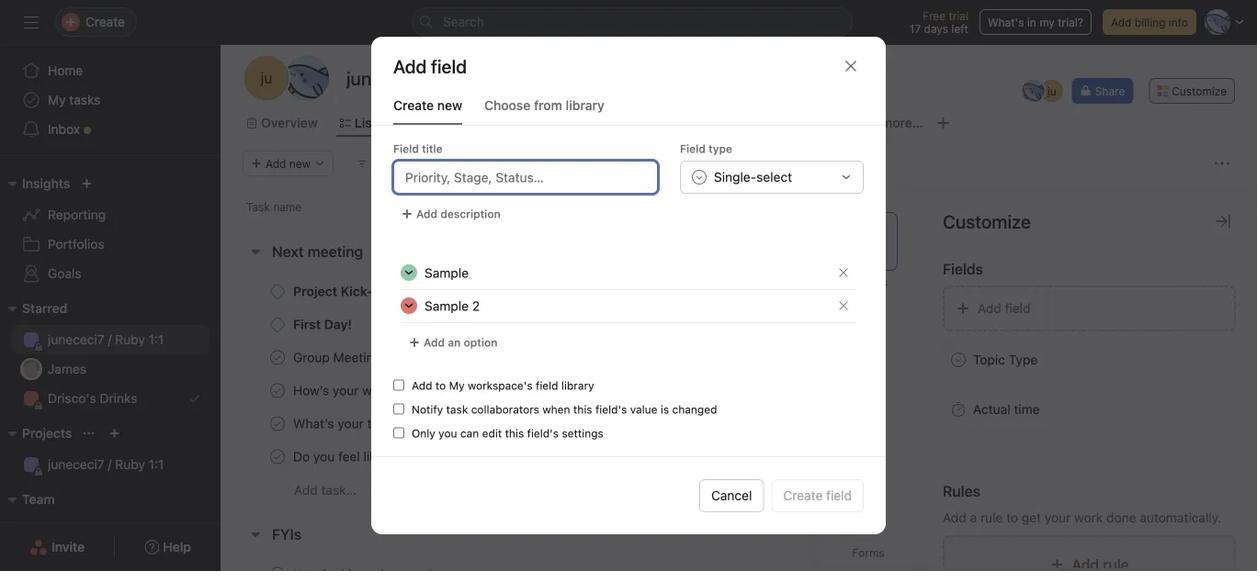 Task type: describe. For each thing, give the bounding box(es) containing it.
Notify task collaborators when this field's value is changed checkbox
[[394, 404, 405, 415]]

free
[[923, 9, 946, 22]]

can
[[461, 428, 479, 440]]

anderson for first day! cell
[[834, 319, 884, 331]]

ruby anderson for the project kick-off! cell
[[805, 285, 884, 298]]

task…
[[321, 483, 357, 498]]

What's your top priority this week? text field
[[290, 415, 504, 434]]

1 today row from the top
[[221, 341, 1258, 375]]

field's for settings
[[527, 428, 559, 440]]

ruby for do you feel like we can help you succeed in any manner right now? cell
[[805, 451, 831, 464]]

fyis
[[272, 526, 302, 544]]

calendar link
[[582, 113, 651, 133]]

remove option image
[[839, 301, 850, 312]]

0 horizontal spatial ra
[[298, 69, 317, 87]]

1 comment image
[[425, 570, 436, 572]]

what's in my trial? button
[[980, 9, 1092, 35]]

team
[[22, 492, 55, 508]]

Group Meeting with cohort text field
[[290, 349, 458, 367]]

cancel
[[712, 489, 752, 504]]

name
[[273, 200, 302, 213]]

collaborators
[[471, 404, 540, 417]]

dashboard
[[782, 115, 848, 131]]

add for add description
[[417, 208, 438, 221]]

1 horizontal spatial ju
[[1048, 85, 1057, 97]]

reporting link
[[11, 200, 210, 230]]

add for add billing info
[[1112, 16, 1132, 29]]

drisco's
[[48, 391, 96, 406]]

billing
[[1135, 16, 1166, 29]]

row containing task name
[[221, 189, 1258, 223]]

projects element
[[0, 417, 221, 484]]

add a rule to get your work done automatically.
[[943, 511, 1222, 526]]

workflow link
[[673, 113, 745, 133]]

create field
[[784, 489, 852, 504]]

done
[[1107, 511, 1137, 526]]

trial?
[[1059, 16, 1084, 29]]

choose from library
[[485, 98, 605, 113]]

my for my tasks
[[48, 92, 66, 108]]

fields
[[943, 261, 984, 278]]

add field
[[394, 55, 467, 77]]

how's your workload? cell
[[221, 374, 688, 408]]

james
[[48, 362, 86, 377]]

my tasks link
[[11, 86, 210, 115]]

work
[[1075, 511, 1104, 526]]

Add to My workspace's field library checkbox
[[394, 380, 405, 391]]

topic
[[974, 353, 1006, 368]]

add description
[[417, 208, 501, 221]]

forms
[[853, 547, 885, 560]]

single-select button
[[680, 161, 864, 194]]

my workspace link
[[11, 517, 210, 546]]

add for add a rule to get your work done automatically.
[[943, 511, 967, 526]]

ruby anderson for first day! cell
[[805, 319, 884, 331]]

ja
[[25, 363, 37, 376]]

completed milestone image
[[270, 285, 285, 299]]

add description button
[[394, 201, 509, 227]]

insights
[[22, 176, 70, 191]]

0 horizontal spatial ju
[[261, 69, 272, 87]]

board
[[436, 115, 472, 131]]

create field button
[[772, 480, 864, 513]]

2 today row from the top
[[221, 407, 1258, 441]]

workspace's
[[468, 380, 533, 393]]

share
[[1096, 85, 1126, 97]]

due date
[[1188, 200, 1235, 213]]

completed image for group meeting with cohort 'text field'
[[267, 347, 289, 369]]

junececi7 / ruby 1:1 inside starred element
[[48, 332, 164, 348]]

goals
[[48, 266, 81, 281]]

task
[[446, 404, 468, 417]]

completed checkbox for how's your workload? text box on the left
[[267, 380, 289, 402]]

field for create field
[[827, 489, 852, 504]]

creation date for do you feel like we can help you succeed in any manner right now? cell
[[924, 440, 1053, 474]]

apps
[[856, 457, 882, 470]]

1:1 inside starred element
[[149, 332, 164, 348]]

add an option
[[424, 337, 498, 349]]

library inside tab list
[[566, 98, 605, 113]]

on
[[977, 200, 990, 213]]

type
[[1009, 353, 1038, 368]]

ruby for the project kick-off! cell
[[805, 285, 831, 298]]

portfolios
[[48, 237, 104, 252]]

single-select
[[714, 170, 793, 185]]

actual
[[974, 402, 1011, 417]]

/ inside starred element
[[108, 332, 112, 348]]

time
[[1015, 402, 1040, 417]]

customize button
[[1150, 78, 1236, 104]]

group meeting with cohort cell
[[221, 341, 688, 375]]

portfolios link
[[11, 230, 210, 259]]

How's your workload? text field
[[290, 382, 428, 400]]

how is this project cell
[[221, 558, 688, 572]]

board link
[[421, 113, 472, 133]]

search button
[[412, 7, 853, 37]]

collapse task list for this section image
[[248, 245, 263, 259]]

1 horizontal spatial ra
[[1027, 85, 1041, 97]]

topic type
[[974, 353, 1038, 368]]

home link
[[11, 56, 210, 86]]

add to my workspace's field library
[[412, 380, 595, 393]]

projects
[[22, 426, 72, 441]]

projects button
[[0, 423, 72, 445]]

search list box
[[412, 7, 853, 37]]

overview
[[261, 115, 318, 131]]

only
[[412, 428, 436, 440]]

you
[[439, 428, 457, 440]]

anderson for the project kick-off! cell
[[834, 285, 884, 298]]

fyis button
[[272, 519, 302, 552]]

junececi7 inside starred element
[[48, 332, 104, 348]]

days
[[925, 22, 949, 35]]

add an option button
[[401, 330, 506, 356]]

tasks
[[69, 92, 101, 108]]

add field dialog
[[371, 37, 886, 535]]

what's your top priority this week? cell
[[221, 407, 688, 441]]

insights button
[[0, 173, 70, 195]]

reporting
[[48, 207, 106, 223]]

creator for what's your top priority this week? cell
[[796, 407, 925, 441]]

field for field title
[[394, 143, 419, 155]]

do you feel like we can help you succeed in any manner right now? cell
[[221, 440, 688, 474]]

my tasks
[[48, 92, 101, 108]]

type an option name field for remove option icon
[[417, 291, 831, 322]]

today for the project kick-off! cell
[[932, 285, 963, 298]]

edit
[[482, 428, 502, 440]]

Do you feel like we can help you succeed in any manner right now? text field
[[290, 448, 621, 467]]

completed checkbox for what's your top priority this week? text box
[[267, 413, 289, 435]]

next meeting button
[[272, 235, 363, 268]]

free trial 17 days left
[[910, 9, 969, 35]]

2 fields
[[850, 277, 888, 290]]

create new
[[394, 98, 463, 113]]

my for my workspace
[[48, 524, 66, 539]]



Task type: vqa. For each thing, say whether or not it's contained in the screenshot.
the 'type' at the top right of the page
yes



Task type: locate. For each thing, give the bounding box(es) containing it.
2 vertical spatial completed checkbox
[[267, 564, 289, 572]]

today row up add task… row
[[221, 407, 1258, 441]]

ruby up create field
[[805, 451, 831, 464]]

close details image
[[1216, 214, 1231, 229]]

calendar
[[597, 115, 651, 131]]

add task… row
[[221, 474, 1258, 508]]

2 junececi7 / ruby 1:1 link from the top
[[11, 451, 210, 480]]

ruby up teams element at the bottom left of the page
[[115, 457, 145, 473]]

today for group meeting with cohort cell
[[932, 352, 963, 365]]

row
[[221, 189, 1258, 223], [243, 223, 1258, 224], [221, 275, 1258, 309], [221, 308, 1258, 342], [221, 374, 1258, 408], [221, 558, 1258, 572]]

today for what's your top priority this week? cell
[[932, 418, 963, 431]]

/ inside projects element
[[108, 457, 112, 473]]

ra
[[298, 69, 317, 87], [1027, 85, 1041, 97]]

1 vertical spatial 1:1
[[149, 457, 164, 473]]

info
[[1169, 16, 1189, 29]]

automatically.
[[1140, 511, 1222, 526]]

3 today from the top
[[932, 352, 963, 365]]

your
[[1045, 511, 1071, 526]]

2 completed image from the top
[[267, 446, 289, 468]]

1 vertical spatial create
[[784, 489, 823, 504]]

completed image inside group meeting with cohort cell
[[267, 347, 289, 369]]

ruby anderson up remove option icon
[[805, 285, 884, 298]]

completed image inside do you feel like we can help you succeed in any manner right now? cell
[[267, 446, 289, 468]]

actual time
[[974, 402, 1040, 417]]

header next meeting tree grid
[[221, 275, 1258, 508]]

0 vertical spatial library
[[566, 98, 605, 113]]

add task… button
[[294, 481, 357, 501]]

task name
[[246, 200, 302, 213]]

2 field from the left
[[680, 143, 706, 155]]

ruby inside starred element
[[115, 332, 145, 348]]

1 vertical spatial field's
[[527, 428, 559, 440]]

1 horizontal spatial field
[[827, 489, 852, 504]]

1 1:1 from the top
[[149, 332, 164, 348]]

None text field
[[342, 62, 512, 95]]

1:1 up teams element at the bottom left of the page
[[149, 457, 164, 473]]

field for field type
[[680, 143, 706, 155]]

ruby inside row
[[805, 451, 831, 464]]

1 ruby anderson from the top
[[805, 285, 884, 298]]

4 today from the top
[[932, 418, 963, 431]]

1 vertical spatial my
[[449, 380, 465, 393]]

0 vertical spatial my
[[48, 92, 66, 108]]

workspace
[[69, 524, 133, 539]]

type an option name field for remove option image
[[417, 257, 831, 289]]

team button
[[0, 489, 55, 511]]

completed image down completed milestone icon
[[267, 347, 289, 369]]

2 type an option name field from the top
[[417, 291, 831, 322]]

1 vertical spatial /
[[108, 457, 112, 473]]

to left get
[[1007, 511, 1019, 526]]

ruby anderson down remove option icon
[[805, 319, 884, 331]]

new
[[437, 98, 463, 113]]

First Day! text field
[[290, 316, 358, 334]]

field inside 'button'
[[1005, 301, 1031, 316]]

my inside global element
[[48, 92, 66, 108]]

add inside button
[[424, 337, 445, 349]]

today row
[[221, 341, 1258, 375], [221, 407, 1258, 441]]

0 vertical spatial /
[[108, 332, 112, 348]]

0 vertical spatial create
[[394, 98, 434, 113]]

single-
[[714, 170, 757, 185]]

ruby anderson down creator for what's your top priority this week? cell
[[805, 451, 884, 464]]

created on
[[932, 200, 990, 213]]

create left new
[[394, 98, 434, 113]]

Priority, Stage, Status… text field
[[394, 161, 658, 194]]

first day! cell
[[221, 308, 688, 342]]

create for create new
[[394, 98, 434, 113]]

tab list
[[371, 96, 886, 126]]

Completed checkbox
[[267, 347, 289, 369], [267, 413, 289, 435]]

2 vertical spatial my
[[48, 524, 66, 539]]

completed image inside what's your top priority this week? cell
[[267, 413, 289, 435]]

1 vertical spatial junececi7 / ruby 1:1
[[48, 457, 164, 473]]

ruby anderson row
[[221, 440, 1258, 474]]

field down creator for what's your top priority this week? cell
[[827, 489, 852, 504]]

/ up teams element at the bottom left of the page
[[108, 457, 112, 473]]

select
[[757, 170, 793, 185]]

1 completed checkbox from the top
[[267, 380, 289, 402]]

completed image inside how's your workload? cell
[[267, 380, 289, 402]]

type
[[709, 143, 733, 155]]

today row up changed
[[221, 341, 1258, 375]]

ruby up creator for group meeting with cohort cell
[[805, 319, 831, 331]]

field left type
[[680, 143, 706, 155]]

0 vertical spatial field
[[1005, 301, 1031, 316]]

ruby up drinks
[[115, 332, 145, 348]]

completed checkbox inside how's your workload? cell
[[267, 380, 289, 402]]

2 / from the top
[[108, 457, 112, 473]]

1 vertical spatial anderson
[[834, 319, 884, 331]]

my left tasks
[[48, 92, 66, 108]]

description
[[441, 208, 501, 221]]

completed image
[[267, 380, 289, 402], [267, 413, 289, 435]]

field's
[[596, 404, 627, 417], [527, 428, 559, 440]]

my inside teams element
[[48, 524, 66, 539]]

what's
[[988, 16, 1025, 29]]

3 completed checkbox from the top
[[267, 564, 289, 572]]

add billing info button
[[1103, 9, 1197, 35]]

add for add field
[[978, 301, 1002, 316]]

Completed milestone checkbox
[[270, 285, 285, 299], [270, 318, 285, 332]]

2 completed image from the top
[[267, 413, 289, 435]]

creator for how's your workload? cell
[[796, 374, 925, 408]]

1 vertical spatial completed checkbox
[[267, 446, 289, 468]]

field's left value
[[596, 404, 627, 417]]

field's down when
[[527, 428, 559, 440]]

0 vertical spatial junececi7 / ruby 1:1
[[48, 332, 164, 348]]

add for add to my workspace's field library
[[412, 380, 433, 393]]

overview link
[[246, 113, 318, 133]]

1 completed milestone checkbox from the top
[[270, 285, 285, 299]]

1 vertical spatial this
[[505, 428, 524, 440]]

anderson up remove option icon
[[834, 285, 884, 298]]

completed image for what's your top priority this week? text box
[[267, 413, 289, 435]]

3 completed image from the top
[[267, 564, 289, 572]]

creation date for how's your workload? cell
[[924, 374, 1053, 408]]

1 horizontal spatial to
[[1007, 511, 1019, 526]]

completed image down fyis button
[[267, 564, 289, 572]]

completed checkbox for group meeting with cohort 'text field'
[[267, 347, 289, 369]]

0 horizontal spatial this
[[505, 428, 524, 440]]

2 ruby anderson from the top
[[805, 319, 884, 331]]

hide sidebar image
[[24, 15, 39, 29]]

0 vertical spatial junececi7 / ruby 1:1 link
[[11, 325, 210, 355]]

library right from
[[566, 98, 605, 113]]

2 junececi7 / ruby 1:1 from the top
[[48, 457, 164, 473]]

is
[[661, 404, 669, 417]]

collapse task list for this section image
[[248, 528, 263, 542]]

0 vertical spatial completed image
[[267, 380, 289, 402]]

1 completed image from the top
[[267, 347, 289, 369]]

my up invite
[[48, 524, 66, 539]]

completed checkbox down completed milestone icon
[[267, 380, 289, 402]]

completed checkbox up 'fyis'
[[267, 446, 289, 468]]

project kick-off! cell
[[221, 275, 688, 309]]

completed checkbox inside how is this project cell
[[267, 564, 289, 572]]

close this dialog image
[[844, 59, 859, 74]]

home
[[48, 63, 83, 78]]

1 horizontal spatial create
[[784, 489, 823, 504]]

ju left share "button"
[[1048, 85, 1057, 97]]

completed milestone checkbox inside first day! cell
[[270, 318, 285, 332]]

1 horizontal spatial field
[[680, 143, 706, 155]]

today for first day! cell
[[932, 319, 963, 331]]

1 vertical spatial junececi7 / ruby 1:1 link
[[11, 451, 210, 480]]

junececi7 inside projects element
[[48, 457, 104, 473]]

my up the task
[[449, 380, 465, 393]]

1 vertical spatial type an option name field
[[417, 291, 831, 322]]

customize inside the 'customize' dropdown button
[[1173, 85, 1227, 97]]

Only you can edit this field's settings checkbox
[[394, 428, 405, 439]]

add field button
[[943, 286, 1237, 332]]

choose
[[485, 98, 531, 113]]

1 vertical spatial completed checkbox
[[267, 413, 289, 435]]

add for add task…
[[294, 483, 318, 498]]

Type an option name field
[[417, 257, 831, 289], [417, 291, 831, 322]]

completed checkbox down fyis button
[[267, 564, 289, 572]]

0 vertical spatial customize
[[1173, 85, 1227, 97]]

this for edit
[[505, 428, 524, 440]]

0 horizontal spatial create
[[394, 98, 434, 113]]

this right edit
[[505, 428, 524, 440]]

1 junececi7 / ruby 1:1 from the top
[[48, 332, 164, 348]]

today
[[932, 285, 963, 298], [932, 319, 963, 331], [932, 352, 963, 365], [932, 418, 963, 431]]

0 horizontal spatial field's
[[527, 428, 559, 440]]

completed image for do you feel like we can help you succeed in any manner right now? text box
[[267, 446, 289, 468]]

junececi7 / ruby 1:1 up james
[[48, 332, 164, 348]]

created
[[932, 200, 974, 213]]

2 vertical spatial ruby anderson
[[805, 451, 884, 464]]

add inside row
[[294, 483, 318, 498]]

3 anderson from the top
[[834, 451, 884, 464]]

0 vertical spatial ruby anderson
[[805, 285, 884, 298]]

/
[[108, 332, 112, 348], [108, 457, 112, 473]]

add inside 'button'
[[978, 301, 1002, 316]]

field up type at the right bottom
[[1005, 301, 1031, 316]]

0 vertical spatial this
[[574, 404, 593, 417]]

create new tab panel
[[371, 126, 886, 535]]

add left description
[[417, 208, 438, 221]]

my inside create new tab panel
[[449, 380, 465, 393]]

ruby anderson for do you feel like we can help you succeed in any manner right now? cell
[[805, 451, 884, 464]]

1:1 up drisco's drinks link
[[149, 332, 164, 348]]

completed milestone checkbox inside the project kick-off! cell
[[270, 285, 285, 299]]

left
[[952, 22, 969, 35]]

completed milestone image
[[270, 318, 285, 332]]

completed checkbox inside what's your top priority this week? cell
[[267, 413, 289, 435]]

list
[[355, 115, 377, 131]]

from
[[534, 98, 563, 113]]

2 completed checkbox from the top
[[267, 413, 289, 435]]

1 vertical spatial completed image
[[267, 446, 289, 468]]

ra up overview
[[298, 69, 317, 87]]

2 completed checkbox from the top
[[267, 446, 289, 468]]

0 vertical spatial completed image
[[267, 347, 289, 369]]

ruby inside projects element
[[115, 457, 145, 473]]

1 vertical spatial junececi7
[[48, 457, 104, 473]]

date
[[1212, 200, 1235, 213]]

field up when
[[536, 380, 559, 393]]

inbox link
[[11, 115, 210, 144]]

2 anderson from the top
[[834, 319, 884, 331]]

anderson inside row
[[834, 451, 884, 464]]

junececi7 / ruby 1:1 link up teams element at the bottom left of the page
[[11, 451, 210, 480]]

2 vertical spatial completed image
[[267, 564, 289, 572]]

1 field from the left
[[394, 143, 419, 155]]

ruby anderson
[[805, 285, 884, 298], [805, 319, 884, 331], [805, 451, 884, 464]]

1 vertical spatial ruby anderson
[[805, 319, 884, 331]]

completed image inside how is this project cell
[[267, 564, 289, 572]]

How is this project text field
[[290, 566, 409, 572]]

this for when
[[574, 404, 593, 417]]

completed image
[[267, 347, 289, 369], [267, 446, 289, 468], [267, 564, 289, 572]]

1 horizontal spatial this
[[574, 404, 593, 417]]

junececi7 up james
[[48, 332, 104, 348]]

Completed checkbox
[[267, 380, 289, 402], [267, 446, 289, 468], [267, 564, 289, 572]]

1 vertical spatial completed image
[[267, 413, 289, 435]]

1 horizontal spatial customize
[[1173, 85, 1227, 97]]

completed image for how is this project text field
[[267, 564, 289, 572]]

1 today from the top
[[932, 285, 963, 298]]

2 horizontal spatial field
[[1005, 301, 1031, 316]]

create inside button
[[784, 489, 823, 504]]

add down fields
[[978, 301, 1002, 316]]

1 vertical spatial library
[[562, 380, 595, 393]]

timeline link
[[494, 113, 560, 133]]

in
[[1028, 16, 1037, 29]]

customize down info
[[1173, 85, 1227, 97]]

to
[[436, 380, 446, 393], [1007, 511, 1019, 526]]

task
[[246, 200, 270, 213]]

trial
[[949, 9, 969, 22]]

add left billing
[[1112, 16, 1132, 29]]

add for add an option
[[424, 337, 445, 349]]

add left 'an'
[[424, 337, 445, 349]]

add field
[[978, 301, 1031, 316]]

completed checkbox for how is this project text field
[[267, 564, 289, 572]]

add right add to my workspace's field library checkbox
[[412, 380, 433, 393]]

1 junececi7 from the top
[[48, 332, 104, 348]]

add left task…
[[294, 483, 318, 498]]

notify task collaborators when this field's value is changed
[[412, 404, 718, 417]]

add left a
[[943, 511, 967, 526]]

0 vertical spatial field's
[[596, 404, 627, 417]]

field inside button
[[827, 489, 852, 504]]

title
[[422, 143, 443, 155]]

completed checkbox inside group meeting with cohort cell
[[267, 347, 289, 369]]

ruby anderson inside row
[[805, 451, 884, 464]]

junececi7 / ruby 1:1 link up james
[[11, 325, 210, 355]]

drisco's drinks
[[48, 391, 137, 406]]

0 vertical spatial completed checkbox
[[267, 347, 289, 369]]

inbox
[[48, 122, 80, 137]]

drisco's drinks link
[[11, 384, 210, 414]]

field left title
[[394, 143, 419, 155]]

junececi7 down projects
[[48, 457, 104, 473]]

/ up drisco's drinks link
[[108, 332, 112, 348]]

0 horizontal spatial field
[[394, 143, 419, 155]]

this up settings
[[574, 404, 593, 417]]

1 / from the top
[[108, 332, 112, 348]]

1 horizontal spatial field's
[[596, 404, 627, 417]]

rule
[[981, 511, 1003, 526]]

option
[[464, 337, 498, 349]]

meeting
[[308, 243, 363, 261]]

1 anderson from the top
[[834, 285, 884, 298]]

2 junececi7 from the top
[[48, 457, 104, 473]]

my workspace
[[48, 524, 133, 539]]

2
[[850, 277, 856, 290]]

0 horizontal spatial to
[[436, 380, 446, 393]]

create inside tab list
[[394, 98, 434, 113]]

0 vertical spatial type an option name field
[[417, 257, 831, 289]]

completed milestone checkbox up completed milestone icon
[[270, 285, 285, 299]]

1 vertical spatial field
[[536, 380, 559, 393]]

0 vertical spatial anderson
[[834, 285, 884, 298]]

0 vertical spatial to
[[436, 380, 446, 393]]

timeline
[[508, 115, 560, 131]]

1 vertical spatial customize
[[943, 211, 1031, 232]]

3 ruby anderson from the top
[[805, 451, 884, 464]]

insights element
[[0, 167, 221, 292]]

0 vertical spatial junececi7
[[48, 332, 104, 348]]

1 completed image from the top
[[267, 380, 289, 402]]

completed milestone checkbox for the first day! text field
[[270, 318, 285, 332]]

my
[[1040, 16, 1055, 29]]

library inside create new tab panel
[[562, 380, 595, 393]]

1:1 inside projects element
[[149, 457, 164, 473]]

1 type an option name field from the top
[[417, 257, 831, 289]]

2 vertical spatial anderson
[[834, 451, 884, 464]]

1 junececi7 / ruby 1:1 link from the top
[[11, 325, 210, 355]]

library up notify task collaborators when this field's value is changed
[[562, 380, 595, 393]]

completed checkbox inside do you feel like we can help you succeed in any manner right now? cell
[[267, 446, 289, 468]]

customize up fields
[[943, 211, 1031, 232]]

completed image for how's your workload? text box on the left
[[267, 380, 289, 402]]

1:1
[[149, 332, 164, 348], [149, 457, 164, 473]]

remove option image
[[839, 268, 850, 279]]

create for create field
[[784, 489, 823, 504]]

ruby for first day! cell
[[805, 319, 831, 331]]

only you can edit this field's settings
[[412, 428, 604, 440]]

anderson for do you feel like we can help you succeed in any manner right now? cell
[[834, 451, 884, 464]]

invite button
[[18, 531, 97, 565]]

fields
[[860, 277, 888, 290]]

2 completed milestone checkbox from the top
[[270, 318, 285, 332]]

2 vertical spatial field
[[827, 489, 852, 504]]

create right the 'cancel'
[[784, 489, 823, 504]]

field for add field
[[1005, 301, 1031, 316]]

to up notify
[[436, 380, 446, 393]]

search
[[443, 14, 484, 29]]

workflow
[[688, 115, 745, 131]]

0 horizontal spatial field
[[536, 380, 559, 393]]

creator for group meeting with cohort cell
[[796, 341, 925, 375]]

completed milestone checkbox for project kick-off! 'text box'
[[270, 285, 285, 299]]

tab list containing create new
[[371, 96, 886, 126]]

completed image up 'fyis'
[[267, 446, 289, 468]]

invite
[[52, 540, 85, 555]]

0 vertical spatial today row
[[221, 341, 1258, 375]]

junececi7 / ruby 1:1 inside projects element
[[48, 457, 164, 473]]

1 vertical spatial today row
[[221, 407, 1258, 441]]

0 horizontal spatial customize
[[943, 211, 1031, 232]]

anderson down remove option icon
[[834, 319, 884, 331]]

ju up overview "link"
[[261, 69, 272, 87]]

1 completed checkbox from the top
[[267, 347, 289, 369]]

field title
[[394, 143, 443, 155]]

add billing info
[[1112, 16, 1189, 29]]

1 vertical spatial completed milestone checkbox
[[270, 318, 285, 332]]

junececi7 / ruby 1:1 up teams element at the bottom left of the page
[[48, 457, 164, 473]]

cancel button
[[700, 480, 764, 513]]

a
[[971, 511, 977, 526]]

global element
[[0, 45, 221, 155]]

field's for value
[[596, 404, 627, 417]]

an
[[448, 337, 461, 349]]

ruby
[[805, 285, 831, 298], [805, 319, 831, 331], [115, 332, 145, 348], [805, 451, 831, 464], [115, 457, 145, 473]]

anderson down creator for what's your top priority this week? cell
[[834, 451, 884, 464]]

completed milestone checkbox down completed milestone image
[[270, 318, 285, 332]]

add inside "button"
[[417, 208, 438, 221]]

ruby left 2
[[805, 285, 831, 298]]

Project Kick-Off! text field
[[290, 283, 403, 301]]

0 vertical spatial completed milestone checkbox
[[270, 285, 285, 299]]

junececi7 / ruby 1:1 link inside projects element
[[11, 451, 210, 480]]

0 vertical spatial 1:1
[[149, 332, 164, 348]]

drinks
[[100, 391, 137, 406]]

ra down in
[[1027, 85, 1041, 97]]

completed checkbox for do you feel like we can help you succeed in any manner right now? text box
[[267, 446, 289, 468]]

to inside create new tab panel
[[436, 380, 446, 393]]

field type
[[680, 143, 733, 155]]

2 1:1 from the top
[[149, 457, 164, 473]]

starred element
[[0, 292, 221, 417]]

teams element
[[0, 484, 221, 550]]

1 vertical spatial to
[[1007, 511, 1019, 526]]

starred
[[22, 301, 67, 316]]

2 today from the top
[[932, 319, 963, 331]]

0 vertical spatial completed checkbox
[[267, 380, 289, 402]]



